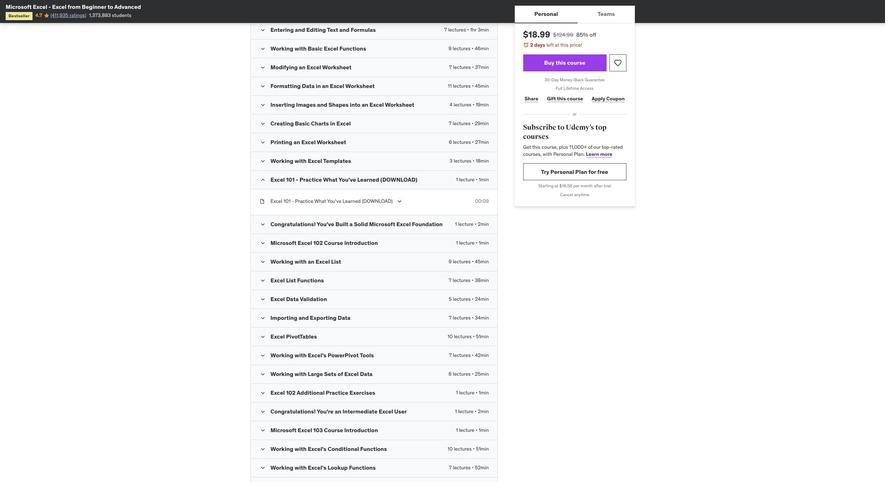Task type: locate. For each thing, give the bounding box(es) containing it.
cancel
[[561, 192, 574, 197]]

7 left 52min
[[449, 465, 452, 471]]

lectures left 52min
[[453, 465, 471, 471]]

at left $16.58
[[555, 183, 559, 189]]

7 lectures • 34min
[[449, 315, 489, 321]]

2 1min from the top
[[479, 240, 489, 246]]

1 vertical spatial (download)
[[362, 198, 393, 204]]

2min for congratulations! you've built a solid microsoft excel foundation
[[478, 221, 489, 227]]

0 vertical spatial 45min
[[475, 83, 489, 89]]

7 lectures • 1hr 3min
[[445, 27, 489, 33]]

5 working from the top
[[271, 371, 294, 378]]

1 horizontal spatial 102
[[314, 239, 323, 246]]

small image for microsoft excel 102 course introduction
[[259, 240, 266, 247]]

validation
[[300, 296, 327, 303]]

formatting
[[271, 82, 301, 89]]

personal up $18.99 on the right top of page
[[535, 10, 559, 17]]

lectures for working with excel's powerpivot tools
[[453, 352, 471, 359]]

course,
[[542, 144, 558, 150]]

tools
[[360, 352, 374, 359]]

excel data validation
[[271, 296, 327, 303]]

price!
[[570, 42, 583, 48]]

at inside starting at $16.58 per month after trial cancel anytime
[[555, 183, 559, 189]]

with up working with excel's lookup functions
[[295, 446, 307, 453]]

-
[[49, 3, 51, 10], [296, 176, 299, 183], [292, 198, 294, 204]]

4 1 lecture • 1min from the top
[[456, 427, 489, 434]]

this down $124.99
[[561, 42, 569, 48]]

• for working with excel's powerpivot tools
[[472, 352, 474, 359]]

11 small image from the top
[[259, 465, 266, 472]]

course down the 'lifetime'
[[568, 95, 584, 102]]

this up courses,
[[533, 144, 541, 150]]

0 vertical spatial excel 101 - practice what you've learned (download)
[[271, 176, 418, 183]]

• for printing an excel worksheet
[[472, 139, 474, 145]]

3 working from the top
[[271, 258, 294, 265]]

0 vertical spatial in
[[316, 82, 321, 89]]

5 small image from the top
[[259, 240, 266, 247]]

1 2min from the top
[[478, 221, 489, 227]]

tab list containing personal
[[515, 6, 635, 23]]

built
[[336, 221, 349, 228]]

2 9 from the top
[[449, 259, 452, 265]]

course down built at the top left of the page
[[324, 239, 343, 246]]

microsoft up the working with an excel list
[[271, 239, 297, 246]]

12 small image from the top
[[259, 446, 266, 453]]

excel pivottables
[[271, 333, 317, 340]]

from
[[68, 3, 81, 10]]

1 for congratulations! you're an intermediate excel user
[[455, 408, 457, 415]]

0 vertical spatial to
[[108, 3, 113, 10]]

excel's for lookup
[[308, 464, 327, 471]]

1 vertical spatial what
[[315, 198, 326, 204]]

101 right xsmall image
[[284, 198, 291, 204]]

102 left additional
[[286, 389, 296, 396]]

1 vertical spatial 1 lecture • 2min
[[455, 408, 489, 415]]

0 vertical spatial basic
[[308, 45, 323, 52]]

6 up 3
[[449, 139, 452, 145]]

7 down 5
[[449, 315, 452, 321]]

foundation
[[412, 221, 443, 228]]

list down microsoft excel 102 course introduction
[[332, 258, 341, 265]]

functions right conditional
[[361, 446, 387, 453]]

get this course, plus 11,000+ of our top-rated courses, with personal plan.
[[524, 144, 623, 157]]

7 small image from the top
[[259, 259, 266, 266]]

4
[[450, 101, 453, 108]]

2 2min from the top
[[478, 408, 489, 415]]

7 working from the top
[[271, 464, 294, 471]]

1 vertical spatial practice
[[295, 198, 314, 204]]

1 working from the top
[[271, 45, 294, 52]]

• for working with excel's lookup functions
[[472, 465, 474, 471]]

1 vertical spatial 6
[[449, 371, 452, 377]]

1 vertical spatial at
[[555, 183, 559, 189]]

lectures down 7 lectures • 1hr 3min
[[453, 45, 471, 52]]

small image for congratulations! you've built a solid microsoft excel foundation
[[259, 221, 266, 228]]

3 1 lecture • 1min from the top
[[456, 390, 489, 396]]

conditional
[[328, 446, 359, 453]]

10 up the 7 lectures • 52min
[[448, 446, 453, 452]]

lectures right 5
[[453, 296, 471, 302]]

with for working with an excel list
[[295, 258, 307, 265]]

3 1min from the top
[[479, 390, 489, 396]]

lectures right 3
[[454, 158, 472, 164]]

1 51min from the top
[[476, 333, 489, 340]]

formulas
[[351, 26, 376, 33]]

charts
[[311, 120, 329, 127]]

0 vertical spatial excel's
[[308, 352, 327, 359]]

share button
[[524, 92, 540, 106]]

practice
[[300, 176, 322, 183], [295, 198, 314, 204], [326, 389, 349, 396]]

2 10 from the top
[[448, 446, 453, 452]]

4 small image from the top
[[259, 158, 266, 165]]

to left udemy's
[[558, 123, 565, 132]]

course inside button
[[568, 59, 586, 66]]

with down printing an excel worksheet
[[295, 157, 307, 164]]

1 course from the top
[[324, 239, 343, 246]]

8 small image from the top
[[259, 296, 266, 303]]

0 vertical spatial 6
[[449, 139, 452, 145]]

lecture
[[460, 176, 475, 183], [459, 221, 474, 227], [460, 240, 475, 246], [460, 390, 475, 396], [459, 408, 474, 415], [460, 427, 475, 434]]

excel 101 - practice what you've learned (download) up built at the top left of the page
[[271, 198, 393, 204]]

5 lectures • 24min
[[449, 296, 489, 302]]

7 left 1hr
[[445, 27, 447, 33]]

• for modifying an excel worksheet
[[472, 64, 474, 70]]

course
[[568, 59, 586, 66], [568, 95, 584, 102]]

6
[[449, 139, 452, 145], [449, 371, 452, 377]]

lecture for microsoft excel 102 course introduction
[[460, 240, 475, 246]]

lectures up 6 lectures • 25min
[[453, 352, 471, 359]]

lectures for excel list functions
[[453, 277, 471, 284]]

personal down the plus
[[554, 151, 573, 157]]

1 vertical spatial excel's
[[308, 446, 327, 453]]

you've up built at the top left of the page
[[327, 198, 342, 204]]

learn more link
[[587, 151, 613, 157]]

worksheet
[[323, 64, 352, 71], [346, 82, 375, 89], [385, 101, 415, 108], [317, 139, 346, 146]]

6 small image from the top
[[259, 277, 266, 284]]

0 horizontal spatial -
[[49, 3, 51, 10]]

1 vertical spatial personal
[[554, 151, 573, 157]]

data up images
[[302, 82, 315, 89]]

excel's for conditional
[[308, 446, 327, 453]]

$18.99 $124.99 85% off
[[524, 29, 597, 40]]

small image for excel pivottables
[[259, 333, 266, 341]]

2 vertical spatial practice
[[326, 389, 349, 396]]

24min
[[475, 296, 489, 302]]

0 vertical spatial 10
[[448, 333, 453, 340]]

1 course from the top
[[568, 59, 586, 66]]

tab list
[[515, 6, 635, 23]]

excel's up "large"
[[308, 352, 327, 359]]

85%
[[577, 31, 589, 38]]

of left our
[[589, 144, 593, 150]]

(411,935 ratings)
[[51, 12, 86, 19]]

1 vertical spatial 102
[[286, 389, 296, 396]]

0 vertical spatial introduction
[[345, 239, 378, 246]]

0 vertical spatial 51min
[[476, 333, 489, 340]]

0 horizontal spatial in
[[316, 82, 321, 89]]

4 small image from the top
[[259, 139, 266, 146]]

lectures right 4
[[454, 101, 472, 108]]

37min
[[475, 64, 489, 70]]

you've left built at the top left of the page
[[317, 221, 335, 228]]

2 10 lectures • 51min from the top
[[448, 446, 489, 452]]

2 1 lecture • 2min from the top
[[455, 408, 489, 415]]

(411,935
[[51, 12, 68, 19]]

10 lectures • 51min up the 7 lectures • 52min
[[448, 446, 489, 452]]

3 excel's from the top
[[308, 464, 327, 471]]

show lecture description image
[[397, 198, 404, 205]]

you've down templates
[[339, 176, 356, 183]]

bestseller
[[8, 13, 30, 19]]

excel 102 additional practice exercises
[[271, 389, 376, 396]]

or
[[573, 111, 577, 117]]

2 course from the top
[[324, 427, 343, 434]]

4 1min from the top
[[479, 427, 489, 434]]

5 small image from the top
[[259, 176, 266, 184]]

7 small image from the top
[[259, 333, 266, 341]]

for
[[589, 168, 597, 175]]

• for excel list functions
[[472, 277, 474, 284]]

45min down '37min'
[[475, 83, 489, 89]]

wishlist image
[[614, 59, 623, 67]]

1 vertical spatial learned
[[343, 198, 361, 204]]

0 vertical spatial what
[[323, 176, 338, 183]]

this inside get this course, plus 11,000+ of our top-rated courses, with personal plan.
[[533, 144, 541, 150]]

basic left charts
[[295, 120, 310, 127]]

1 vertical spatial list
[[286, 277, 296, 284]]

1 vertical spatial excel 101 - practice what you've learned (download)
[[271, 198, 393, 204]]

3min
[[478, 27, 489, 33]]

51min up 42min
[[476, 333, 489, 340]]

7 for working with excel's lookup functions
[[449, 465, 452, 471]]

0 vertical spatial at
[[555, 42, 560, 48]]

0 horizontal spatial of
[[338, 371, 343, 378]]

1 vertical spatial -
[[296, 176, 299, 183]]

11 small image from the top
[[259, 408, 266, 416]]

an right you're
[[335, 408, 342, 415]]

2 small image from the top
[[259, 64, 266, 71]]

modifying an excel worksheet
[[271, 64, 352, 71]]

- down working with excel templates
[[296, 176, 299, 183]]

personal
[[535, 10, 559, 17], [554, 151, 573, 157], [551, 168, 575, 175]]

9 up 7 lectures • 38min
[[449, 259, 452, 265]]

1 10 from the top
[[448, 333, 453, 340]]

1 10 lectures • 51min from the top
[[448, 333, 489, 340]]

2
[[531, 42, 534, 48]]

3 small image from the top
[[259, 101, 266, 109]]

2 course from the top
[[568, 95, 584, 102]]

1 congratulations! from the top
[[271, 221, 316, 228]]

1 small image from the top
[[259, 27, 266, 34]]

19min
[[476, 101, 489, 108]]

lectures down 7 lectures • 34min
[[454, 333, 472, 340]]

6 for printing an excel worksheet
[[449, 139, 452, 145]]

0 vertical spatial course
[[324, 239, 343, 246]]

45min for working with an excel list
[[475, 259, 489, 265]]

1 for microsoft excel 103 course introduction
[[456, 427, 458, 434]]

1 vertical spatial 2min
[[478, 408, 489, 415]]

0 horizontal spatial 102
[[286, 389, 296, 396]]

1 vertical spatial course
[[568, 95, 584, 102]]

5
[[449, 296, 452, 302]]

excel's for powerpivot
[[308, 352, 327, 359]]

1 lecture • 2min for congratulations! you've built a solid microsoft excel foundation
[[455, 221, 489, 227]]

1 45min from the top
[[475, 83, 489, 89]]

101 down working with excel templates
[[286, 176, 295, 183]]

0 vertical spatial -
[[49, 3, 51, 10]]

lectures left 1hr
[[449, 27, 466, 33]]

course for gift this course
[[568, 95, 584, 102]]

1 vertical spatial introduction
[[345, 427, 378, 434]]

1 1min from the top
[[479, 176, 489, 183]]

intermediate
[[343, 408, 378, 415]]

0 vertical spatial congratulations!
[[271, 221, 316, 228]]

lectures for importing and exporting data
[[453, 315, 471, 321]]

10 small image from the top
[[259, 352, 266, 359]]

6 down 7 lectures • 42min
[[449, 371, 452, 377]]

microsoft for microsoft excel 103 course introduction
[[271, 427, 297, 434]]

with for working with excel's lookup functions
[[295, 464, 307, 471]]

• for working with large sets of excel data
[[472, 371, 474, 377]]

1 vertical spatial 10 lectures • 51min
[[448, 446, 489, 452]]

2 1 lecture • 1min from the top
[[456, 240, 489, 246]]

with
[[295, 45, 307, 52], [543, 151, 553, 157], [295, 157, 307, 164], [295, 258, 307, 265], [295, 352, 307, 359], [295, 371, 307, 378], [295, 446, 307, 453], [295, 464, 307, 471]]

excel's down 103
[[308, 446, 327, 453]]

3 small image from the top
[[259, 120, 266, 127]]

this right buy
[[556, 59, 566, 66]]

(download) left show lecture description image
[[362, 198, 393, 204]]

creating
[[271, 120, 294, 127]]

microsoft right solid
[[370, 221, 396, 228]]

- for 1,373,883 students
[[49, 3, 51, 10]]

1 vertical spatial 45min
[[475, 259, 489, 265]]

with down course,
[[543, 151, 553, 157]]

1 introduction from the top
[[345, 239, 378, 246]]

small image
[[259, 45, 266, 52], [259, 83, 266, 90], [259, 120, 266, 127], [259, 158, 266, 165], [259, 176, 266, 184], [259, 221, 266, 228], [259, 259, 266, 266], [259, 296, 266, 303], [259, 315, 266, 322], [259, 352, 266, 359], [259, 408, 266, 416], [259, 446, 266, 453]]

2 horizontal spatial -
[[296, 176, 299, 183]]

buy
[[545, 59, 555, 66]]

- up (411,935 on the left
[[49, 3, 51, 10]]

small image for excel 102 additional practice exercises
[[259, 390, 266, 397]]

51min up 52min
[[476, 446, 489, 452]]

1 lecture • 2min for congratulations! you're an intermediate excel user
[[455, 408, 489, 415]]

00:09
[[476, 198, 489, 204]]

lectures down 7 lectures • 29min
[[453, 139, 471, 145]]

inserting
[[271, 101, 295, 108]]

0 vertical spatial of
[[589, 144, 593, 150]]

8 small image from the top
[[259, 371, 266, 378]]

7 lectures • 42min
[[449, 352, 489, 359]]

plus
[[559, 144, 569, 150]]

10 down 7 lectures • 34min
[[448, 333, 453, 340]]

1 small image from the top
[[259, 45, 266, 52]]

9 small image from the top
[[259, 390, 266, 397]]

this
[[561, 42, 569, 48], [556, 59, 566, 66], [558, 95, 567, 102], [533, 144, 541, 150]]

alarm image
[[524, 42, 529, 48]]

small image for creating basic charts in excel
[[259, 120, 266, 127]]

small image for modifying an excel worksheet
[[259, 64, 266, 71]]

0 vertical spatial practice
[[300, 176, 322, 183]]

this right gift
[[558, 95, 567, 102]]

2 congratulations! from the top
[[271, 408, 316, 415]]

basic down editing
[[308, 45, 323, 52]]

of right sets
[[338, 371, 343, 378]]

and left editing
[[295, 26, 305, 33]]

• for formatting data in an excel worksheet
[[472, 83, 474, 89]]

trial
[[604, 183, 612, 189]]

microsoft left 103
[[271, 427, 297, 434]]

0 horizontal spatial list
[[286, 277, 296, 284]]

- right xsmall image
[[292, 198, 294, 204]]

7 down 4
[[449, 120, 452, 127]]

1,373,883 students
[[89, 12, 131, 19]]

1 horizontal spatial list
[[332, 258, 341, 265]]

in
[[316, 82, 321, 89], [331, 120, 336, 127]]

2 excel's from the top
[[308, 446, 327, 453]]

personal button
[[515, 6, 578, 23]]

course up back
[[568, 59, 586, 66]]

lectures down 5 lectures • 24min
[[453, 315, 471, 321]]

at right left
[[555, 42, 560, 48]]

1 1 lecture • 2min from the top
[[455, 221, 489, 227]]

to
[[108, 3, 113, 10], [558, 123, 565, 132]]

excel's left lookup
[[308, 464, 327, 471]]

basic
[[308, 45, 323, 52], [295, 120, 310, 127]]

with for working with excel's powerpivot tools
[[295, 352, 307, 359]]

in down 'modifying an excel worksheet'
[[316, 82, 321, 89]]

1 vertical spatial 51min
[[476, 446, 489, 452]]

in right charts
[[331, 120, 336, 127]]

small image for congratulations! you're an intermediate excel user
[[259, 408, 266, 416]]

2 45min from the top
[[475, 259, 489, 265]]

6 small image from the top
[[259, 221, 266, 228]]

after
[[594, 183, 603, 189]]

lectures
[[449, 27, 466, 33], [453, 45, 471, 52], [453, 64, 471, 70], [453, 83, 471, 89], [454, 101, 472, 108], [453, 120, 471, 127], [453, 139, 471, 145], [454, 158, 472, 164], [453, 259, 471, 265], [453, 277, 471, 284], [453, 296, 471, 302], [453, 315, 471, 321], [454, 333, 472, 340], [453, 352, 471, 359], [453, 371, 471, 377], [454, 446, 472, 452], [453, 465, 471, 471]]

0 vertical spatial 2min
[[478, 221, 489, 227]]

101
[[286, 176, 295, 183], [284, 198, 291, 204]]

what
[[323, 176, 338, 183], [315, 198, 326, 204]]

10 lectures • 51min for working with excel's conditional functions
[[448, 446, 489, 452]]

entering
[[271, 26, 294, 33]]

• for microsoft excel 103 course introduction
[[476, 427, 478, 434]]

1 horizontal spatial of
[[589, 144, 593, 150]]

0 vertical spatial 1 lecture • 2min
[[455, 221, 489, 227]]

personal up $16.58
[[551, 168, 575, 175]]

2 introduction from the top
[[345, 427, 378, 434]]

lectures down "9 lectures • 45min"
[[453, 277, 471, 284]]

with down pivottables
[[295, 352, 307, 359]]

1 for microsoft excel 102 course introduction
[[456, 240, 458, 246]]

large
[[308, 371, 323, 378]]

lectures up 7 lectures • 38min
[[453, 259, 471, 265]]

lectures up "11 lectures • 45min"
[[453, 64, 471, 70]]

2 small image from the top
[[259, 83, 266, 90]]

0 vertical spatial 10 lectures • 51min
[[448, 333, 489, 340]]

1 vertical spatial 9
[[449, 259, 452, 265]]

introduction
[[345, 239, 378, 246], [345, 427, 378, 434]]

anytime
[[575, 192, 590, 197]]

lectures for working with basic excel functions
[[453, 45, 471, 52]]

1 9 from the top
[[449, 45, 452, 52]]

1 vertical spatial 10
[[448, 446, 453, 452]]

excel 101 - practice what you've learned (download) down templates
[[271, 176, 418, 183]]

1min
[[479, 176, 489, 183], [479, 240, 489, 246], [479, 390, 489, 396], [479, 427, 489, 434]]

1min for microsoft excel 102 course introduction
[[479, 240, 489, 246]]

data down tools
[[360, 371, 373, 378]]

try personal plan for free
[[542, 168, 609, 175]]

• for excel pivottables
[[473, 333, 475, 340]]

10 for working with excel's conditional functions
[[448, 446, 453, 452]]

introduction down solid
[[345, 239, 378, 246]]

1 excel 101 - practice what you've learned (download) from the top
[[271, 176, 418, 183]]

excel's
[[308, 352, 327, 359], [308, 446, 327, 453], [308, 464, 327, 471]]

you've
[[339, 176, 356, 183], [327, 198, 342, 204], [317, 221, 335, 228]]

with for working with excel templates
[[295, 157, 307, 164]]

course right 103
[[324, 427, 343, 434]]

1 for excel 101 - practice what you've learned (download)
[[456, 176, 458, 183]]

with up 'modifying an excel worksheet'
[[295, 45, 307, 52]]

2 working from the top
[[271, 157, 294, 164]]

0 vertical spatial 9
[[449, 45, 452, 52]]

7 up 5
[[449, 277, 452, 284]]

1 excel's from the top
[[308, 352, 327, 359]]

working for working with excel templates
[[271, 157, 294, 164]]

small image for excel data validation
[[259, 296, 266, 303]]

this inside button
[[556, 59, 566, 66]]

functions down the "formulas"
[[340, 45, 366, 52]]

7 up 11
[[450, 64, 452, 70]]

7 up 6 lectures • 25min
[[449, 352, 452, 359]]

lectures for working with excel templates
[[454, 158, 472, 164]]

• for excel 102 additional practice exercises
[[476, 390, 478, 396]]

• for importing and exporting data
[[472, 315, 474, 321]]

51min for excel pivottables
[[476, 333, 489, 340]]

lectures for working with excel's conditional functions
[[454, 446, 472, 452]]

lectures up the 7 lectures • 52min
[[454, 446, 472, 452]]

lectures right 11
[[453, 83, 471, 89]]

2 vertical spatial excel's
[[308, 464, 327, 471]]

11 lectures • 45min
[[448, 83, 489, 89]]

introduction down intermediate
[[345, 427, 378, 434]]

1 horizontal spatial -
[[292, 198, 294, 204]]

7 for creating basic charts in excel
[[449, 120, 452, 127]]

with up excel list functions on the bottom left of page
[[295, 258, 307, 265]]

• for creating basic charts in excel
[[472, 120, 474, 127]]

38min
[[475, 277, 489, 284]]

templates
[[324, 157, 351, 164]]

full
[[556, 86, 563, 91]]

money-
[[560, 77, 575, 82]]

with down working with excel's conditional functions
[[295, 464, 307, 471]]

working for working with an excel list
[[271, 258, 294, 265]]

1 vertical spatial course
[[324, 427, 343, 434]]

0 vertical spatial personal
[[535, 10, 559, 17]]

lectures for working with an excel list
[[453, 259, 471, 265]]

lecture for excel 102 additional practice exercises
[[460, 390, 475, 396]]

2 51min from the top
[[476, 446, 489, 452]]

microsoft up bestseller
[[6, 3, 32, 10]]

0 horizontal spatial to
[[108, 3, 113, 10]]

and
[[295, 26, 305, 33], [340, 26, 350, 33], [317, 101, 328, 108], [299, 314, 309, 321]]

0 vertical spatial course
[[568, 59, 586, 66]]

modifying
[[271, 64, 298, 71]]

9 down 7 lectures • 1hr 3min
[[449, 45, 452, 52]]

1 vertical spatial to
[[558, 123, 565, 132]]

2 vertical spatial -
[[292, 198, 294, 204]]

1 vertical spatial basic
[[295, 120, 310, 127]]

4 working from the top
[[271, 352, 294, 359]]

small image
[[259, 27, 266, 34], [259, 64, 266, 71], [259, 101, 266, 109], [259, 139, 266, 146], [259, 240, 266, 247], [259, 277, 266, 284], [259, 333, 266, 341], [259, 371, 266, 378], [259, 390, 266, 397], [259, 427, 266, 434], [259, 465, 266, 472]]

1 horizontal spatial to
[[558, 123, 565, 132]]

7 for working with excel's powerpivot tools
[[449, 352, 452, 359]]

with left "large"
[[295, 371, 307, 378]]

6 working from the top
[[271, 446, 294, 453]]

powerpivot
[[328, 352, 359, 359]]

introduction for microsoft excel 103 course introduction
[[345, 427, 378, 434]]

1 vertical spatial 101
[[284, 198, 291, 204]]

1 horizontal spatial in
[[331, 120, 336, 127]]

10 small image from the top
[[259, 427, 266, 434]]

• for working with basic excel functions
[[472, 45, 474, 52]]

(download) up show lecture description image
[[381, 176, 418, 183]]

1,373,883
[[89, 12, 111, 19]]

9 for list
[[449, 259, 452, 265]]

1 vertical spatial congratulations!
[[271, 408, 316, 415]]

course
[[324, 239, 343, 246], [324, 427, 343, 434]]

small image for microsoft excel 103 course introduction
[[259, 427, 266, 434]]

small image for working with large sets of excel data
[[259, 371, 266, 378]]

9 small image from the top
[[259, 315, 266, 322]]

lectures down 7 lectures • 42min
[[453, 371, 471, 377]]

1 1 lecture • 1min from the top
[[456, 176, 489, 183]]

of inside get this course, plus 11,000+ of our top-rated courses, with personal plan.
[[589, 144, 593, 150]]

0 vertical spatial 102
[[314, 239, 323, 246]]



Task type: vqa. For each thing, say whether or not it's contained in the screenshot.


Task type: describe. For each thing, give the bounding box(es) containing it.
10 lectures • 51min for excel pivottables
[[448, 333, 489, 340]]

34min
[[475, 315, 489, 321]]

congratulations! for congratulations! you've built a solid microsoft excel foundation
[[271, 221, 316, 228]]

lectures for modifying an excel worksheet
[[453, 64, 471, 70]]

small image for working with an excel list
[[259, 259, 266, 266]]

courses,
[[524, 151, 542, 157]]

lecture for microsoft excel 103 course introduction
[[460, 427, 475, 434]]

0 vertical spatial list
[[332, 258, 341, 265]]

importing
[[271, 314, 298, 321]]

teams
[[598, 10, 616, 17]]

1 lecture • 1min for microsoft excel 102 course introduction
[[456, 240, 489, 246]]

share
[[525, 95, 539, 102]]

11,000+
[[570, 144, 587, 150]]

gift this course link
[[546, 92, 585, 106]]

small image for printing an excel worksheet
[[259, 139, 266, 146]]

lectures for excel pivottables
[[454, 333, 472, 340]]

to inside the subscribe to udemy's top courses
[[558, 123, 565, 132]]

lookup
[[328, 464, 348, 471]]

$18.99
[[524, 29, 551, 40]]

2 vertical spatial personal
[[551, 168, 575, 175]]

learn
[[587, 151, 600, 157]]

top-
[[602, 144, 612, 150]]

data down excel list functions on the bottom left of page
[[286, 296, 299, 303]]

apply
[[592, 95, 606, 102]]

103
[[314, 427, 323, 434]]

excel list functions
[[271, 277, 324, 284]]

• for excel 101 - practice what you've learned (download)
[[476, 176, 478, 183]]

back
[[575, 77, 584, 82]]

working with excel templates
[[271, 157, 351, 164]]

course for buy this course
[[568, 59, 586, 66]]

working with an excel list
[[271, 258, 341, 265]]

small image for working with excel's powerpivot tools
[[259, 352, 266, 359]]

udemy's
[[566, 123, 595, 132]]

advanced
[[114, 3, 141, 10]]

• for congratulations! you're an intermediate excel user
[[475, 408, 477, 415]]

starting at $16.58 per month after trial cancel anytime
[[539, 183, 612, 197]]

with for working with excel's conditional functions
[[295, 446, 307, 453]]

7 lectures • 38min
[[449, 277, 489, 284]]

working for working with excel's lookup functions
[[271, 464, 294, 471]]

starting
[[539, 183, 554, 189]]

7 for excel list functions
[[449, 277, 452, 284]]

apply coupon
[[592, 95, 625, 102]]

guarantee
[[585, 77, 605, 82]]

1 lecture • 1min for excel 102 additional practice exercises
[[456, 390, 489, 396]]

6 lectures • 27min
[[449, 139, 489, 145]]

this for get
[[533, 144, 541, 150]]

7 lectures • 52min
[[449, 465, 489, 471]]

working for working with basic excel functions
[[271, 45, 294, 52]]

0 vertical spatial (download)
[[381, 176, 418, 183]]

left
[[547, 42, 554, 48]]

coupon
[[607, 95, 625, 102]]

an right modifying
[[299, 64, 306, 71]]

working with basic excel functions
[[271, 45, 366, 52]]

0 vertical spatial learned
[[358, 176, 379, 183]]

with for working with basic excel functions
[[295, 45, 307, 52]]

small image for excel list functions
[[259, 277, 266, 284]]

user
[[395, 408, 407, 415]]

printing
[[271, 139, 293, 146]]

gift
[[548, 95, 556, 102]]

xsmall image
[[259, 198, 265, 205]]

7 for entering and editing text and formulas
[[445, 27, 447, 33]]

small image for formatting data in an excel worksheet
[[259, 83, 266, 90]]

- for 1min
[[296, 176, 299, 183]]

ratings)
[[70, 12, 86, 19]]

working for working with large sets of excel data
[[271, 371, 294, 378]]

working with large sets of excel data
[[271, 371, 373, 378]]

course for 103
[[324, 427, 343, 434]]

• for excel data validation
[[472, 296, 474, 302]]

personal inside button
[[535, 10, 559, 17]]

2min for congratulations! you're an intermediate excel user
[[478, 408, 489, 415]]

plan.
[[574, 151, 585, 157]]

an right into
[[362, 101, 369, 108]]

9 for functions
[[449, 45, 452, 52]]

and right images
[[317, 101, 328, 108]]

this for buy
[[556, 59, 566, 66]]

working with excel's conditional functions
[[271, 446, 387, 453]]

6 for working with large sets of excel data
[[449, 371, 452, 377]]

you're
[[317, 408, 334, 415]]

9 lectures • 45min
[[449, 259, 489, 265]]

2 excel 101 - practice what you've learned (download) from the top
[[271, 198, 393, 204]]

• for working with excel templates
[[473, 158, 475, 164]]

1 lecture • 1min for microsoft excel 103 course introduction
[[456, 427, 489, 434]]

days
[[535, 42, 546, 48]]

4 lectures • 19min
[[450, 101, 489, 108]]

personal inside get this course, plus 11,000+ of our top-rated courses, with personal plan.
[[554, 151, 573, 157]]

creating basic charts in excel
[[271, 120, 351, 127]]

1min for excel 102 additional practice exercises
[[479, 390, 489, 396]]

into
[[350, 101, 361, 108]]

3
[[450, 158, 453, 164]]

formatting data in an excel worksheet
[[271, 82, 375, 89]]

25min
[[475, 371, 489, 377]]

1 for excel 102 additional practice exercises
[[456, 390, 458, 396]]

with for working with large sets of excel data
[[295, 371, 307, 378]]

a
[[350, 221, 353, 228]]

off
[[590, 31, 597, 38]]

shapes
[[329, 101, 349, 108]]

congratulations! you're an intermediate excel user
[[271, 408, 407, 415]]

7 for importing and exporting data
[[449, 315, 452, 321]]

lectures for working with large sets of excel data
[[453, 371, 471, 377]]

6 lectures • 25min
[[449, 371, 489, 377]]

small image for importing and exporting data
[[259, 315, 266, 322]]

subscribe
[[524, 123, 557, 132]]

microsoft excel 103 course introduction
[[271, 427, 378, 434]]

1 for congratulations! you've built a solid microsoft excel foundation
[[455, 221, 457, 227]]

lectures for excel data validation
[[453, 296, 471, 302]]

10 for excel pivottables
[[448, 333, 453, 340]]

2 vertical spatial you've
[[317, 221, 335, 228]]

beginner
[[82, 3, 106, 10]]

1 vertical spatial of
[[338, 371, 343, 378]]

1 vertical spatial in
[[331, 120, 336, 127]]

18min
[[476, 158, 489, 164]]

an down microsoft excel 102 course introduction
[[308, 258, 315, 265]]

• for congratulations! you've built a solid microsoft excel foundation
[[475, 221, 477, 227]]

an up shapes
[[322, 82, 329, 89]]

1 vertical spatial you've
[[327, 198, 342, 204]]

microsoft excel - excel from beginner to advanced
[[6, 3, 141, 10]]

0 vertical spatial 101
[[286, 176, 295, 183]]

buy this course
[[545, 59, 586, 66]]

working for working with excel's powerpivot tools
[[271, 352, 294, 359]]

45min for formatting data in an excel worksheet
[[475, 83, 489, 89]]

courses
[[524, 132, 549, 141]]

• for working with an excel list
[[472, 259, 474, 265]]

lecture for excel 101 - practice what you've learned (download)
[[460, 176, 475, 183]]

1 lecture • 1min for excel 101 - practice what you've learned (download)
[[456, 176, 489, 183]]

small image for excel 101 - practice what you've learned (download)
[[259, 176, 266, 184]]

congratulations! for congratulations! you're an intermediate excel user
[[271, 408, 316, 415]]

rated
[[612, 144, 623, 150]]

buy this course button
[[524, 54, 607, 71]]

30-day money-back guarantee full lifetime access
[[545, 77, 605, 91]]

small image for inserting images and shapes into an excel worksheet
[[259, 101, 266, 109]]

lectures for entering and editing text and formulas
[[449, 27, 466, 33]]

and right text
[[340, 26, 350, 33]]

top
[[596, 123, 607, 132]]

small image for working with excel's conditional functions
[[259, 446, 266, 453]]

51min for working with excel's conditional functions
[[476, 446, 489, 452]]

0 vertical spatial you've
[[339, 176, 356, 183]]

lifetime
[[564, 86, 580, 91]]

lectures for printing an excel worksheet
[[453, 139, 471, 145]]

lectures for inserting images and shapes into an excel worksheet
[[454, 101, 472, 108]]

exporting
[[310, 314, 337, 321]]

7 for modifying an excel worksheet
[[450, 64, 452, 70]]

1hr
[[471, 27, 477, 33]]

this for gift
[[558, 95, 567, 102]]

inserting images and shapes into an excel worksheet
[[271, 101, 415, 108]]

small image for working with basic excel functions
[[259, 45, 266, 52]]

learn more
[[587, 151, 613, 157]]

functions for conditional
[[361, 446, 387, 453]]

2 days left at this price!
[[531, 42, 583, 48]]

small image for working with excel's lookup functions
[[259, 465, 266, 472]]

pivottables
[[286, 333, 317, 340]]

functions for excel
[[340, 45, 366, 52]]

1min for microsoft excel 103 course introduction
[[479, 427, 489, 434]]

46min
[[475, 45, 489, 52]]

apply coupon button
[[591, 92, 627, 106]]

access
[[581, 86, 594, 91]]

more
[[601, 151, 613, 157]]

an right printing
[[294, 139, 300, 146]]

working with excel's lookup functions
[[271, 464, 376, 471]]

lectures for working with excel's lookup functions
[[453, 465, 471, 471]]

data right exporting
[[338, 314, 351, 321]]

functions up the validation
[[297, 277, 324, 284]]

1min for excel 101 - practice what you've learned (download)
[[479, 176, 489, 183]]

lectures for formatting data in an excel worksheet
[[453, 83, 471, 89]]

29min
[[475, 120, 489, 127]]

course for 102
[[324, 239, 343, 246]]

with inside get this course, plus 11,000+ of our top-rated courses, with personal plan.
[[543, 151, 553, 157]]

and up pivottables
[[299, 314, 309, 321]]

lectures for creating basic charts in excel
[[453, 120, 471, 127]]

9 lectures • 46min
[[449, 45, 489, 52]]

small image for entering and editing text and formulas
[[259, 27, 266, 34]]



